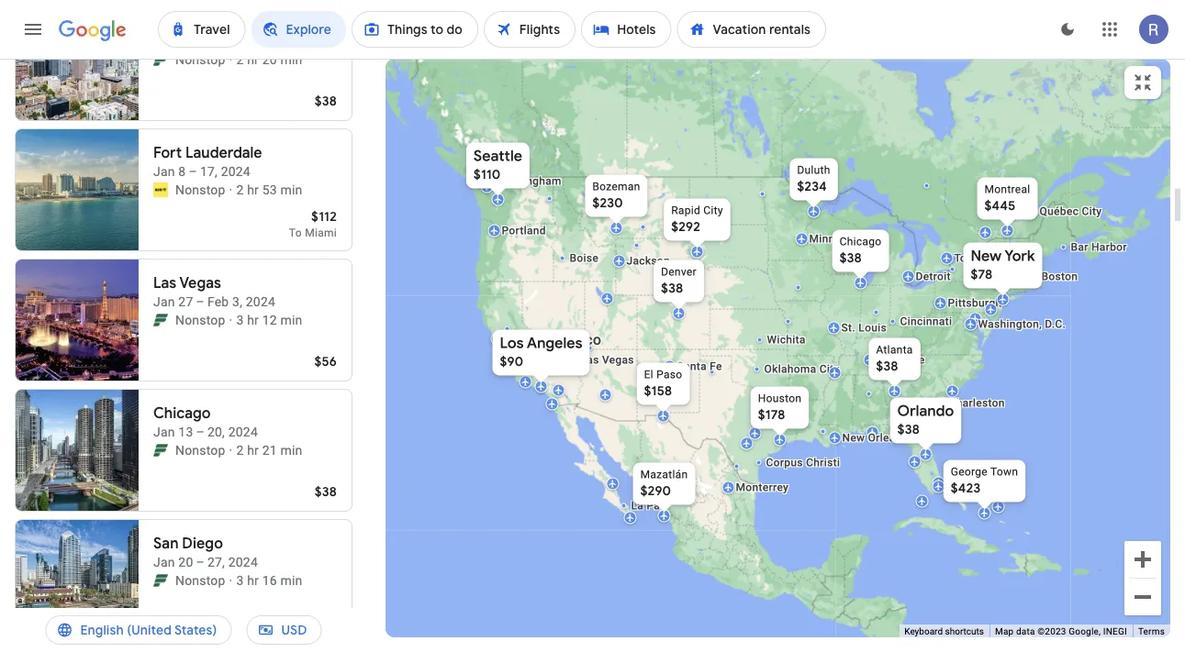 Task type: vqa. For each thing, say whether or not it's contained in the screenshot.
'Maps'
no



Task type: locate. For each thing, give the bounding box(es) containing it.
1 vertical spatial new
[[842, 432, 865, 445]]

city for rapid city $292
[[704, 204, 723, 217]]

chicago inside map 'region'
[[840, 236, 882, 248]]

2024 inside las vegas jan 27 – feb 3, 2024
[[246, 294, 275, 309]]

3 min from the top
[[280, 313, 303, 328]]

lauderdale
[[185, 144, 262, 163]]

0 horizontal spatial vegas
[[179, 274, 221, 293]]

0 vertical spatial vegas
[[179, 274, 221, 293]]

0 horizontal spatial city
[[704, 204, 723, 217]]

vegas inside las vegas jan 27 – feb 3, 2024
[[179, 274, 221, 293]]

duluth $234
[[797, 164, 831, 195]]

445 US dollars text field
[[985, 198, 1016, 214]]

map region
[[366, 0, 1185, 653]]

423 US dollars text field
[[951, 481, 981, 497]]

san left diego
[[153, 535, 179, 554]]

0 horizontal spatial san
[[153, 535, 179, 554]]

hr left 53
[[247, 182, 259, 197]]

san inside the san diego jan 20 – 27, 2024
[[153, 535, 179, 554]]

2 left 20 at the top of page
[[236, 52, 244, 67]]

george town $423
[[951, 466, 1019, 497]]

2
[[236, 52, 244, 67], [236, 182, 244, 197], [236, 443, 244, 458]]

4 jan from the top
[[153, 555, 175, 570]]

3 hr 12 min
[[236, 313, 303, 328]]

1 3 from the top
[[236, 313, 244, 328]]

1 min from the top
[[280, 52, 303, 67]]

hr
[[247, 52, 259, 67], [247, 182, 259, 197], [247, 313, 259, 328], [247, 443, 259, 458], [247, 573, 259, 589]]

st.
[[842, 322, 856, 335]]

1 vertical spatial 38 us dollars text field
[[661, 281, 683, 297]]

2024 up 3 hr 16 min at the left of the page
[[228, 555, 258, 570]]

0 horizontal spatial 38 us dollars text field
[[840, 250, 862, 267]]

orleans
[[868, 432, 908, 445]]

3 down '3,'
[[236, 313, 244, 328]]

4  image from the top
[[229, 572, 233, 590]]

3
[[236, 313, 244, 328], [236, 573, 244, 589]]

 image down fort lauderdale jan 8 – 17, 2024
[[229, 181, 233, 199]]

nonstop down "8 – 17,"
[[175, 182, 226, 197]]

boston
[[1042, 270, 1078, 283]]

la
[[631, 500, 644, 513]]

38 US dollars text field
[[876, 359, 899, 375], [315, 614, 337, 631]]

0 horizontal spatial new
[[842, 432, 865, 445]]

chicago jan 13 – 20, 2024
[[153, 404, 258, 440]]

usd button
[[247, 609, 322, 653]]

1 vertical spatial 38 us dollars text field
[[315, 614, 337, 631]]

paso
[[657, 369, 683, 382]]

jackson
[[627, 255, 670, 268]]

san diego jan 20 – 27, 2024
[[153, 535, 258, 570]]

min right "12"
[[280, 313, 303, 328]]

seattle $110
[[474, 147, 523, 183]]

$38 inside chicago $38
[[840, 250, 862, 267]]

$292
[[671, 219, 701, 236]]

google,
[[1069, 627, 1101, 638]]

3 jan from the top
[[153, 425, 175, 440]]

3 for las vegas
[[236, 313, 244, 328]]

0 horizontal spatial chicago
[[153, 404, 211, 423]]

 image down chicago jan 13 – 20, 2024
[[229, 442, 233, 460]]

78 US dollars text field
[[971, 267, 993, 283]]

nonstop down 20 – 27,
[[175, 573, 226, 589]]

0 vertical spatial san
[[505, 331, 531, 349]]

new up $78
[[971, 247, 1002, 266]]

1 vertical spatial san
[[153, 535, 179, 554]]

2 vertical spatial frontier image
[[153, 444, 168, 458]]

3 hr from the top
[[247, 313, 259, 328]]

miami down 'george'
[[946, 481, 978, 494]]

1 frontier image from the top
[[153, 52, 168, 67]]

hr left "12"
[[247, 313, 259, 328]]

38 us dollars text field down atlanta
[[876, 359, 899, 375]]

4 min from the top
[[280, 443, 303, 458]]

1 jan from the top
[[153, 164, 175, 179]]

38 us dollars text field for nonstop
[[315, 93, 337, 109]]

0 vertical spatial new
[[971, 247, 1002, 266]]

jan for fort
[[153, 164, 175, 179]]

2 2 from the top
[[236, 182, 244, 197]]

2 horizontal spatial city
[[1082, 205, 1102, 218]]

miami down '$112'
[[305, 227, 337, 240]]

hr left the 21 at the left of page
[[247, 443, 259, 458]]

20 – 27,
[[178, 555, 225, 570]]

seattle
[[474, 147, 523, 166]]

292 US dollars text field
[[671, 219, 701, 236]]

0 vertical spatial miami
[[305, 227, 337, 240]]

bar harbor
[[1071, 241, 1127, 254]]

city inside rapid city $292
[[704, 204, 723, 217]]

38 US dollars text field
[[315, 93, 337, 109], [661, 281, 683, 297], [315, 484, 337, 500]]

2 vertical spatial 2
[[236, 443, 244, 458]]

las for las vegas
[[581, 354, 599, 367]]

0 vertical spatial 38 us dollars text field
[[840, 250, 862, 267]]

3 2 from the top
[[236, 443, 244, 458]]

hr for chicago
[[247, 443, 259, 458]]

city
[[704, 204, 723, 217], [1082, 205, 1102, 218], [820, 363, 840, 376]]

las inside map 'region'
[[581, 354, 599, 367]]

$158
[[644, 383, 672, 400]]

0 vertical spatial chicago
[[840, 236, 882, 248]]

new for york
[[971, 247, 1002, 266]]

jan up frontier image
[[153, 555, 175, 570]]

0 horizontal spatial miami
[[305, 227, 337, 240]]

jan inside las vegas jan 27 – feb 3, 2024
[[153, 294, 175, 309]]

5 nonstop from the top
[[175, 573, 226, 589]]

nonstop for fort
[[175, 182, 226, 197]]

las vegas jan 27 – feb 3, 2024
[[153, 274, 275, 309]]

jan down fort
[[153, 164, 175, 179]]

38 us dollars text field down minneapolis
[[840, 250, 862, 267]]

158 US dollars text field
[[644, 383, 672, 400]]

oklahoma
[[764, 363, 817, 376]]

los angeles $90
[[500, 334, 583, 371]]

keyboard shortcuts button
[[905, 626, 984, 639]]

178 US dollars text field
[[758, 407, 786, 424]]

27 – feb
[[178, 294, 229, 309]]

nonstop down 13 – 20,
[[175, 443, 226, 458]]

jan inside fort lauderdale jan 8 – 17, 2024
[[153, 164, 175, 179]]

1 horizontal spatial vegas
[[602, 354, 634, 367]]

english (united states)
[[80, 623, 217, 639]]

miami
[[305, 227, 337, 240], [946, 481, 978, 494]]

0 vertical spatial las
[[153, 274, 177, 293]]

$38 inside atlanta $38
[[876, 359, 899, 375]]

 image for chicago
[[229, 442, 233, 460]]

terms link
[[1139, 627, 1165, 638]]

min for san diego
[[280, 573, 303, 589]]

min for chicago
[[280, 443, 303, 458]]

duluth
[[797, 164, 831, 177]]

2024
[[221, 164, 251, 179], [246, 294, 275, 309], [228, 425, 258, 440], [228, 555, 258, 570]]

2 for chicago
[[236, 443, 244, 458]]

frontier image
[[153, 574, 168, 589]]

5 min from the top
[[280, 573, 303, 589]]

monterrey
[[736, 482, 789, 494]]

city right 'rapid'
[[704, 204, 723, 217]]

jan left 13 – 20,
[[153, 425, 175, 440]]

2 min from the top
[[280, 182, 303, 197]]

new inside "new york $78"
[[971, 247, 1002, 266]]

san inside map 'region'
[[505, 331, 531, 349]]

york
[[1005, 247, 1035, 266]]

2024 down lauderdale
[[221, 164, 251, 179]]

1 vertical spatial 2
[[236, 182, 244, 197]]

2 jan from the top
[[153, 294, 175, 309]]

 image down the san diego jan 20 – 27, 2024 at the left
[[229, 572, 233, 590]]

2024 up 2 hr 21 min
[[228, 425, 258, 440]]

$38 inside denver $38
[[661, 281, 683, 297]]

d.c.
[[1045, 318, 1066, 331]]

3 for san diego
[[236, 573, 244, 589]]

1 vertical spatial las
[[581, 354, 599, 367]]

 image
[[229, 311, 233, 330]]

san
[[505, 331, 531, 349], [153, 535, 179, 554]]

0 vertical spatial 38 us dollars text field
[[315, 93, 337, 109]]

0 horizontal spatial las
[[153, 274, 177, 293]]

2 nonstop from the top
[[175, 182, 226, 197]]

terms
[[1139, 627, 1165, 638]]

1 vertical spatial 38 us dollars text field
[[898, 422, 920, 438]]

2 hr 20 min
[[236, 52, 303, 67]]

frontier image
[[153, 52, 168, 67], [153, 313, 168, 328], [153, 444, 168, 458]]

bozeman
[[593, 180, 641, 193]]

chicago for jan
[[153, 404, 211, 423]]

0 vertical spatial 2
[[236, 52, 244, 67]]

pittsburgh
[[948, 297, 1002, 310]]

min right 20 at the top of page
[[280, 52, 303, 67]]

0 vertical spatial 38 us dollars text field
[[876, 359, 899, 375]]

3 frontier image from the top
[[153, 444, 168, 458]]

2 hr 21 min
[[236, 443, 303, 458]]

wichita
[[767, 334, 806, 347]]

hr left 20 at the top of page
[[247, 52, 259, 67]]

vegas inside map 'region'
[[602, 354, 634, 367]]

nonstop left the 2 hr 20 min
[[175, 52, 226, 67]]

5 hr from the top
[[247, 573, 259, 589]]

miami inside the $112 to miami
[[305, 227, 337, 240]]

city right the québec
[[1082, 205, 1102, 218]]

christi
[[806, 457, 840, 470]]

1 vertical spatial miami
[[946, 481, 978, 494]]

234 US dollars text field
[[797, 179, 827, 195]]

new york $78
[[971, 247, 1035, 283]]

2  image from the top
[[229, 181, 233, 199]]

2 left the 21 at the left of page
[[236, 443, 244, 458]]

san up $90
[[505, 331, 531, 349]]

2 hr from the top
[[247, 182, 259, 197]]

2 frontier image from the top
[[153, 313, 168, 328]]

santa fe
[[677, 360, 722, 373]]

38 US dollars text field
[[840, 250, 862, 267], [898, 422, 920, 438]]

2 3 from the top
[[236, 573, 244, 589]]

denver $38
[[661, 266, 697, 297]]

san for diego
[[153, 535, 179, 554]]

4 hr from the top
[[247, 443, 259, 458]]

jan inside the san diego jan 20 – 27, 2024
[[153, 555, 175, 570]]

112 US dollars text field
[[311, 208, 337, 225]]

2024 inside chicago jan 13 – 20, 2024
[[228, 425, 258, 440]]

1 2 from the top
[[236, 52, 244, 67]]

1 horizontal spatial new
[[971, 247, 1002, 266]]

nonstop
[[175, 52, 226, 67], [175, 182, 226, 197], [175, 313, 226, 328], [175, 443, 226, 458], [175, 573, 226, 589]]

1 horizontal spatial san
[[505, 331, 531, 349]]

jan left 27 – feb
[[153, 294, 175, 309]]

©2023
[[1038, 627, 1067, 638]]

2024 inside fort lauderdale jan 8 – 17, 2024
[[221, 164, 251, 179]]

chicago inside chicago jan 13 – 20, 2024
[[153, 404, 211, 423]]

min right the 21 at the left of page
[[280, 443, 303, 458]]

1 vertical spatial 3
[[236, 573, 244, 589]]

jan
[[153, 164, 175, 179], [153, 294, 175, 309], [153, 425, 175, 440], [153, 555, 175, 570]]

1 vertical spatial chicago
[[153, 404, 211, 423]]

hr left 16
[[247, 573, 259, 589]]

mazatlán $290
[[641, 469, 688, 500]]

new left orleans at bottom right
[[842, 432, 865, 445]]

diego
[[182, 535, 223, 554]]

2 vertical spatial 38 us dollars text field
[[315, 484, 337, 500]]

3 nonstop from the top
[[175, 313, 226, 328]]

1 horizontal spatial chicago
[[840, 236, 882, 248]]

1 vertical spatial frontier image
[[153, 313, 168, 328]]

town
[[991, 466, 1019, 479]]

1 horizontal spatial 38 us dollars text field
[[898, 422, 920, 438]]

$230
[[593, 195, 623, 212]]

$112
[[311, 208, 337, 225]]

38 us dollars text field down orlando on the right bottom of the page
[[898, 422, 920, 438]]

min right 16
[[280, 573, 303, 589]]

1 horizontal spatial miami
[[946, 481, 978, 494]]

38 us dollars text field right usd at the left bottom
[[315, 614, 337, 631]]

las inside las vegas jan 27 – feb 3, 2024
[[153, 274, 177, 293]]

detroit
[[916, 270, 951, 283]]

0 vertical spatial frontier image
[[153, 52, 168, 67]]

button
[[15, 650, 353, 653]]

san for francisco
[[505, 331, 531, 349]]

québec
[[1040, 205, 1079, 218]]

1 vertical spatial vegas
[[602, 354, 634, 367]]

1  image from the top
[[229, 51, 233, 69]]

4 nonstop from the top
[[175, 443, 226, 458]]

charleston
[[949, 397, 1005, 410]]

90 US dollars text field
[[500, 354, 524, 371]]

keyboard shortcuts
[[905, 627, 984, 638]]

 image
[[229, 51, 233, 69], [229, 181, 233, 199], [229, 442, 233, 460], [229, 572, 233, 590]]

main menu image
[[22, 18, 44, 40]]

2024 up 3 hr 12 min
[[246, 294, 275, 309]]

min right 53
[[280, 182, 303, 197]]

1 horizontal spatial 38 us dollars text field
[[876, 359, 899, 375]]

3  image from the top
[[229, 442, 233, 460]]

$112 to miami
[[289, 208, 337, 240]]

louis
[[859, 322, 887, 335]]

city right oklahoma
[[820, 363, 840, 376]]

2 left 53
[[236, 182, 244, 197]]

3 left 16
[[236, 573, 244, 589]]

change appearance image
[[1046, 7, 1090, 51]]

min for las vegas
[[280, 313, 303, 328]]

16
[[262, 573, 277, 589]]

 image left the 2 hr 20 min
[[229, 51, 233, 69]]

0 vertical spatial 3
[[236, 313, 244, 328]]

nonstop for san
[[175, 573, 226, 589]]

inegi
[[1104, 627, 1128, 638]]

1 horizontal spatial las
[[581, 354, 599, 367]]

$38 inside orlando $38
[[898, 422, 920, 438]]

nonstop down 27 – feb
[[175, 313, 226, 328]]

spirit image
[[153, 183, 168, 197]]

hr for las vegas
[[247, 313, 259, 328]]

1 horizontal spatial city
[[820, 363, 840, 376]]



Task type: describe. For each thing, give the bounding box(es) containing it.
hr for san diego
[[247, 573, 259, 589]]

2 for fort lauderdale
[[236, 182, 244, 197]]

english (united states) button
[[45, 609, 232, 653]]

corpus
[[766, 457, 803, 470]]

san francisco
[[505, 331, 602, 349]]

portland
[[502, 225, 546, 237]]

fe
[[710, 360, 722, 373]]

corpus christi
[[766, 457, 840, 470]]

nonstop for chicago
[[175, 443, 226, 458]]

st. louis
[[842, 322, 887, 335]]

8 – 17,
[[178, 164, 218, 179]]

miami inside map 'region'
[[946, 481, 978, 494]]

3,
[[232, 294, 243, 309]]

map
[[995, 627, 1014, 638]]

mazatlán
[[641, 469, 688, 482]]

vegas for las vegas
[[602, 354, 634, 367]]

denver
[[661, 266, 697, 279]]

12
[[262, 313, 277, 328]]

george
[[951, 466, 988, 479]]

rapid
[[671, 204, 701, 217]]

$290
[[641, 483, 671, 500]]

38 us dollars text field for jan 13 – 20, 2024
[[315, 484, 337, 500]]

orlando $38
[[898, 402, 954, 438]]

38 us dollars text field for orlando
[[898, 422, 920, 438]]

$445
[[985, 198, 1016, 214]]

montreal
[[985, 183, 1031, 196]]

frontier image for las vegas
[[153, 313, 168, 328]]

$234
[[797, 179, 827, 195]]

oklahoma city
[[764, 363, 840, 376]]

harbor
[[1092, 241, 1127, 254]]

chicago $38
[[840, 236, 882, 267]]

keyboard
[[905, 627, 943, 638]]

jan for las
[[153, 294, 175, 309]]

new for orleans
[[842, 432, 865, 445]]

francisco
[[535, 331, 602, 349]]

atlanta
[[876, 344, 913, 357]]

view smaller map image
[[1132, 72, 1154, 94]]

230 US dollars text field
[[593, 195, 623, 212]]

1 hr from the top
[[247, 52, 259, 67]]

new orleans
[[842, 432, 908, 445]]

bellingham
[[504, 175, 562, 188]]

vegas for las vegas jan 27 – feb 3, 2024
[[179, 274, 221, 293]]

110 US dollars text field
[[474, 167, 501, 183]]

el
[[644, 369, 654, 382]]

nashville
[[877, 354, 925, 367]]

states)
[[174, 623, 217, 639]]

20
[[262, 52, 277, 67]]

to
[[289, 227, 302, 240]]

56 US dollars text field
[[314, 354, 337, 370]]

 image for san diego
[[229, 572, 233, 590]]

las for las vegas jan 27 – feb 3, 2024
[[153, 274, 177, 293]]

rapid city $292
[[671, 204, 723, 236]]

2024 inside the san diego jan 20 – 27, 2024
[[228, 555, 258, 570]]

frontier image for chicago
[[153, 444, 168, 458]]

$423
[[951, 481, 981, 497]]

city for québec city
[[1082, 205, 1102, 218]]

montreal $445
[[985, 183, 1031, 214]]

jan inside chicago jan 13 – 20, 2024
[[153, 425, 175, 440]]

houston $178
[[758, 393, 802, 424]]

$78
[[971, 267, 993, 283]]

loading results progress bar
[[0, 59, 1185, 62]]

21
[[262, 443, 277, 458]]

data
[[1016, 627, 1035, 638]]

jan for san
[[153, 555, 175, 570]]

nonstop for las
[[175, 313, 226, 328]]

hr for fort lauderdale
[[247, 182, 259, 197]]

map data ©2023 google, inegi
[[995, 627, 1128, 638]]

3 hr 16 min
[[236, 573, 303, 589]]

0 horizontal spatial 38 us dollars text field
[[315, 614, 337, 631]]

$178
[[758, 407, 786, 424]]

usd
[[281, 623, 307, 639]]

boise
[[570, 252, 599, 265]]

bar
[[1071, 241, 1089, 254]]

city for oklahoma city
[[820, 363, 840, 376]]

paz
[[647, 500, 666, 513]]

minneapolis
[[809, 233, 873, 246]]

53
[[262, 182, 277, 197]]

atlanta $38
[[876, 344, 913, 375]]

13 – 20,
[[178, 425, 225, 440]]

las vegas
[[581, 354, 634, 367]]

chicago for $38
[[840, 236, 882, 248]]

angeles
[[527, 334, 583, 353]]

washington, d.c.
[[978, 318, 1066, 331]]

bozeman $230
[[593, 180, 641, 212]]

min for fort lauderdale
[[280, 182, 303, 197]]

$56
[[314, 354, 337, 370]]

el paso $158
[[644, 369, 683, 400]]

38 us dollars text field for chicago
[[840, 250, 862, 267]]

1 nonstop from the top
[[175, 52, 226, 67]]

fort
[[153, 144, 182, 163]]

santa
[[677, 360, 707, 373]]

290 US dollars text field
[[641, 483, 671, 500]]

toronto
[[955, 252, 994, 265]]

los
[[500, 334, 524, 353]]

washington,
[[978, 318, 1042, 331]]

$90
[[500, 354, 524, 371]]

english
[[80, 623, 124, 639]]

 image for fort lauderdale
[[229, 181, 233, 199]]

cincinnati
[[900, 315, 952, 328]]



